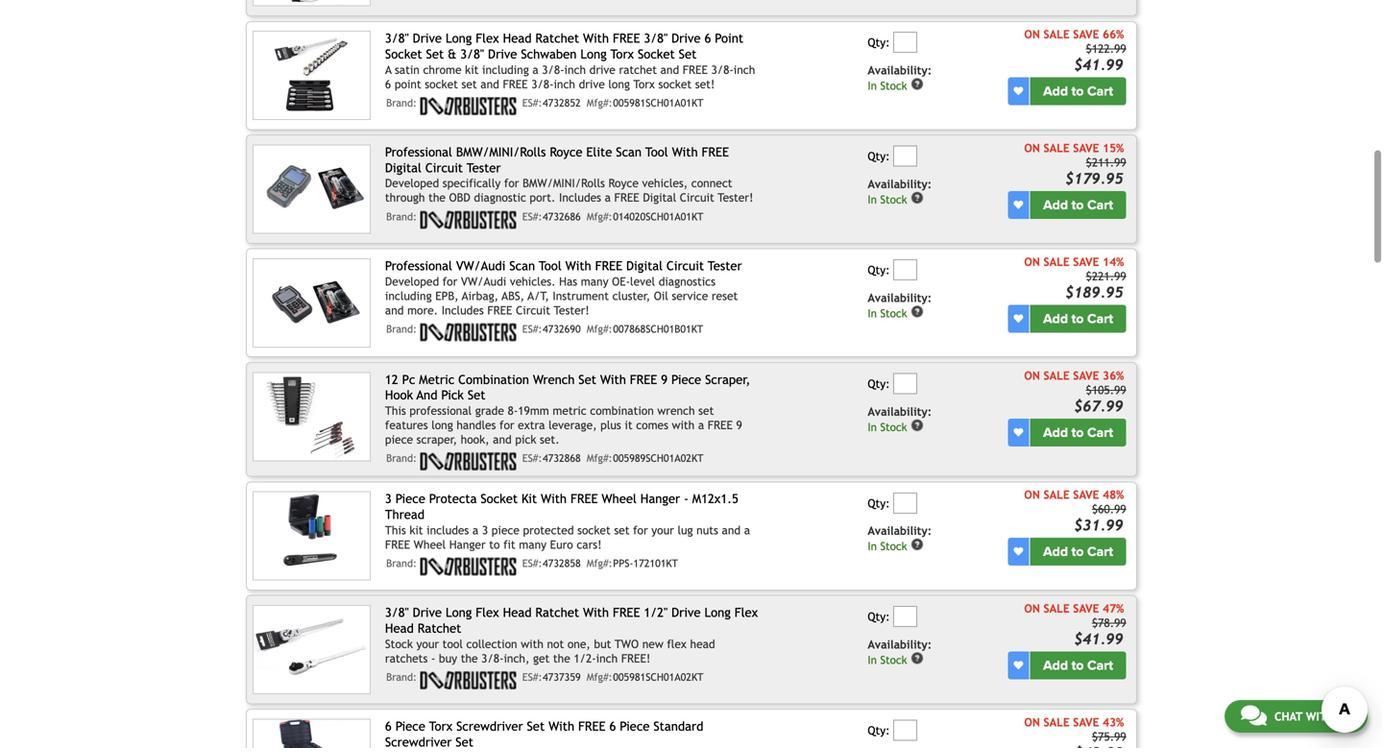 Task type: vqa. For each thing, say whether or not it's contained in the screenshot.


Task type: describe. For each thing, give the bounding box(es) containing it.
3/8" up a
[[385, 31, 409, 46]]

piece down ratchets
[[396, 719, 426, 734]]

and right ratchet
[[661, 63, 680, 76]]

brand: for 3 piece protecta socket kit with free wheel hanger - m12x1.5 thread
[[386, 558, 417, 570]]

wrench
[[533, 372, 575, 387]]

3/8" right "&"
[[461, 47, 484, 61]]

fit
[[504, 538, 516, 551]]

es#: for the
[[523, 211, 542, 223]]

circuit up diagnostics
[[667, 258, 704, 273]]

includes inside professional bmw/mini/rolls royce elite scan tool with free digital circuit tester developed specifically for bmw/mini/rolls royce vehicles, connect through the obd diagnostic port. includes a free digital circuit tester!
[[559, 191, 602, 204]]

add to wish list image for professional vw/audi scan tool with free digital circuit tester
[[1014, 314, 1024, 324]]

cart for 12 pc metric combination wrench set with free 9 piece scraper, hook and pick set
[[1088, 425, 1114, 441]]

2 vertical spatial head
[[385, 621, 414, 636]]

piece inside the 12 pc metric combination wrench set with free 9 piece scraper, hook and pick set this professional grade 8-19mm metric combination wrench set features long handles for extra leverage, plus it comes with a free 9 piece scraper, hook, and pick set.
[[385, 433, 413, 446]]

add to cart for 3/8" drive long flex head ratchet with free 3/8" drive 6 point socket set & 3/8" drive schwaben long torx socket set
[[1044, 83, 1114, 100]]

lug
[[678, 524, 693, 537]]

36%
[[1103, 369, 1125, 382]]

free up set!
[[683, 63, 708, 76]]

1 horizontal spatial 3
[[482, 524, 488, 537]]

and inside the 12 pc metric combination wrench set with free 9 piece scraper, hook and pick set this professional grade 8-19mm metric combination wrench set features long handles for extra leverage, plus it comes with a free 9 piece scraper, hook, and pick set.
[[493, 433, 512, 446]]

4732868
[[543, 453, 581, 465]]

availability: in stock for professional vw/audi scan tool with free digital circuit tester
[[868, 291, 932, 320]]

pc
[[402, 372, 415, 387]]

1 vertical spatial digital
[[643, 191, 677, 204]]

sale for 12 pc metric combination wrench set with free 9 piece scraper, hook and pick set
[[1044, 369, 1070, 382]]

add for professional vw/audi scan tool with free digital circuit tester
[[1044, 311, 1069, 327]]

with up combination
[[600, 372, 626, 387]]

professional for $189.95
[[385, 258, 452, 273]]

availability: for 3/8" drive long flex head ratchet with free 3/8" drive 6 point socket set & 3/8" drive schwaben long torx socket set
[[868, 64, 932, 77]]

0 vertical spatial drive
[[590, 63, 616, 76]]

set down 4737359
[[527, 719, 545, 734]]

set up chrome
[[426, 47, 444, 61]]

add to cart button for 3 piece protecta socket kit with free wheel hanger - m12x1.5 thread
[[1030, 538, 1127, 566]]

a/t,
[[528, 289, 549, 302]]

kit inside the 3/8" drive long flex head ratchet with free 3/8" drive 6 point socket set & 3/8" drive schwaben long torx socket set a satin chrome kit including a 3/8-inch drive ratchet and free 3/8-inch 6 point socket set and free 3/8-inch drive long torx socket set!
[[465, 63, 479, 76]]

developed inside professional vw/audi scan tool with free digital circuit tester developed for vw/audi vehicles. has many oe-level diagnostics including epb, airbag, abs, a/t, instrument cluster, oil service reset and more. includes free circuit tester!
[[385, 275, 439, 288]]

free up cars!
[[571, 492, 598, 507]]

es#4732852 - 005981sch01a01kt - 3/8" drive long flex head ratchet with free 3/8" drive 6 point socket set & 3/8" drive schwaben long torx socket set - a satin chrome kit including a 3/8-inch drive ratchet and free 3/8-inch 6 point socket set and free 3/8-inch drive long torx socket set! - doorbusters - audi bmw volkswagen mercedes benz mini porsche image
[[253, 31, 371, 120]]

airbag,
[[462, 289, 499, 302]]

extra
[[518, 419, 545, 432]]

6 down ratchets
[[385, 719, 392, 734]]

handles
[[457, 419, 496, 432]]

including inside the 3/8" drive long flex head ratchet with free 3/8" drive 6 point socket set & 3/8" drive schwaben long torx socket set a satin chrome kit including a 3/8-inch drive ratchet and free 3/8-inch 6 point socket set and free 3/8-inch drive long torx socket set!
[[482, 63, 529, 76]]

3/8" drive long flex head ratchet with free 1/2" drive long flex head ratchet link
[[385, 605, 758, 636]]

question sign image for $67.99
[[911, 419, 925, 432]]

0 horizontal spatial socket
[[425, 77, 458, 91]]

es#: 4732858 mfg#: pps-172101kt
[[523, 558, 678, 570]]

for inside the 12 pc metric combination wrench set with free 9 piece scraper, hook and pick set this professional grade 8-19mm metric combination wrench set features long handles for extra leverage, plus it comes with a free 9 piece scraper, hook, and pick set.
[[500, 419, 515, 432]]

long up "&"
[[446, 31, 472, 46]]

qty: for professional vw/audi scan tool with free digital circuit tester
[[868, 263, 890, 277]]

$41.99 for 3/8" drive long flex head ratchet with free 1/2" drive long flex head ratchet
[[1074, 631, 1124, 648]]

0 horizontal spatial wheel
[[414, 538, 446, 551]]

tester inside professional bmw/mini/rolls royce elite scan tool with free digital circuit tester developed specifically for bmw/mini/rolls royce vehicles, connect through the obd diagnostic port. includes a free digital circuit tester!
[[467, 160, 501, 175]]

piece left "standard"
[[620, 719, 650, 734]]

3/8- up set!
[[712, 63, 734, 76]]

on for 3/8" drive long flex head ratchet with free 1/2" drive long flex head ratchet
[[1025, 602, 1041, 615]]

3/8" up ratchet
[[644, 31, 668, 46]]

a inside the 3/8" drive long flex head ratchet with free 3/8" drive 6 point socket set & 3/8" drive schwaben long torx socket set a satin chrome kit including a 3/8-inch drive ratchet and free 3/8-inch 6 point socket set and free 3/8-inch drive long torx socket set!
[[533, 63, 539, 76]]

circuit down the connect
[[680, 191, 715, 204]]

reset
[[712, 289, 738, 302]]

3/8" inside 3/8" drive long flex head ratchet with free 1/2" drive long flex head ratchet stock your tool collection with not one, but two new flex head ratchets - buy the 3/8-inch, get the 1/2-inch free!
[[385, 605, 409, 620]]

3/8" drive long flex head ratchet with free 3/8" drive 6 point socket set & 3/8" drive schwaben long torx socket set link
[[385, 31, 744, 61]]

sale for professional vw/audi scan tool with free digital circuit tester
[[1044, 255, 1070, 268]]

free!
[[621, 652, 651, 665]]

2 vertical spatial ratchet
[[418, 621, 462, 636]]

add to cart button for 3/8" drive long flex head ratchet with free 1/2" drive long flex head ratchet
[[1030, 652, 1127, 680]]

6 down es#: 4737359 mfg#: 005981sch01a02kt
[[610, 719, 616, 734]]

cart for professional vw/audi scan tool with free digital circuit tester
[[1088, 311, 1114, 327]]

drive left schwaben in the top left of the page
[[488, 47, 517, 61]]

many inside the 3 piece protecta socket kit with free wheel hanger - m12x1.5 thread this kit includes a 3 piece protected socket set for your lug nuts and a free wheel hanger to fit many euro cars!
[[519, 538, 547, 551]]

qty: for professional bmw/mini/rolls royce elite scan tool with free digital circuit tester
[[868, 150, 890, 163]]

hook
[[385, 388, 413, 403]]

inch up 4732852 at the top of the page
[[554, 77, 576, 91]]

with inside professional vw/audi scan tool with free digital circuit tester developed for vw/audi vehicles. has many oe-level diagnostics including epb, airbag, abs, a/t, instrument cluster, oil service reset and more. includes free circuit tester!
[[566, 258, 592, 273]]

but
[[594, 637, 612, 651]]

to for 12 pc metric combination wrench set with free 9 piece scraper, hook and pick set
[[1072, 425, 1084, 441]]

availability: in stock for 3 piece protecta socket kit with free wheel hanger - m12x1.5 thread
[[868, 524, 932, 553]]

6 down a
[[385, 77, 391, 91]]

developed inside professional bmw/mini/rolls royce elite scan tool with free digital circuit tester developed specifically for bmw/mini/rolls royce vehicles, connect through the obd diagnostic port. includes a free digital circuit tester!
[[385, 177, 439, 190]]

es#: 4732852 mfg#: 005981sch01a01kt
[[523, 97, 704, 109]]

thread
[[385, 507, 425, 522]]

on sale save 14% $221.99 $189.95
[[1025, 255, 1127, 301]]

epb,
[[436, 289, 459, 302]]

includes
[[427, 524, 469, 537]]

es#: 4732690 mfg#: 007868sch01b01kt
[[523, 323, 704, 335]]

inch down 3/8" drive long flex head ratchet with free 3/8" drive 6 point socket set & 3/8" drive schwaben long torx socket set link
[[565, 63, 586, 76]]

with left us
[[1306, 710, 1335, 724]]

chat with us link
[[1225, 700, 1368, 733]]

15%
[[1103, 141, 1125, 155]]

0 horizontal spatial screwdriver
[[385, 735, 452, 749]]

qty: for 3/8" drive long flex head ratchet with free 1/2" drive long flex head ratchet
[[868, 610, 890, 624]]

brand: for 3/8" drive long flex head ratchet with free 3/8" drive 6 point socket set & 3/8" drive schwaben long torx socket set
[[386, 97, 417, 109]]

head for collection
[[503, 605, 532, 620]]

- inside 3/8" drive long flex head ratchet with free 1/2" drive long flex head ratchet stock your tool collection with not one, but two new flex head ratchets - buy the 3/8-inch, get the 1/2-inch free!
[[431, 652, 436, 665]]

circuit up specifically
[[425, 160, 463, 175]]

add for 3 piece protecta socket kit with free wheel hanger - m12x1.5 thread
[[1044, 544, 1069, 560]]

professional bmw/mini/rolls royce elite scan tool with free digital circuit tester developed specifically for bmw/mini/rolls royce vehicles, connect through the obd diagnostic port. includes a free digital circuit tester!
[[385, 145, 754, 204]]

set down buy
[[456, 735, 474, 749]]

piece inside the 3 piece protecta socket kit with free wheel hanger - m12x1.5 thread this kit includes a 3 piece protected socket set for your lug nuts and a free wheel hanger to fit many euro cars!
[[396, 492, 426, 507]]

tool
[[443, 637, 463, 651]]

protected
[[523, 524, 574, 537]]

12 pc metric combination wrench set with free 9 piece scraper, hook and pick set link
[[385, 372, 751, 403]]

ratchet
[[619, 63, 657, 76]]

$179.95
[[1066, 170, 1124, 187]]

a
[[385, 63, 392, 76]]

es#4732868 - 005989sch01a02kt - 12 pc metric combination wrench set with free 9 piece scraper, hook and pick set - this professional grade 8-19mm metric combination wrench set features long handles for extra leverage, plus it comes with a free 9 piece scraper, hook, and pick set. - doorbusters - audi bmw volkswagen mercedes benz mini porsche image
[[253, 372, 371, 462]]

6 piece torx screwdriver set with free 6 piece standard screwdriver set
[[385, 719, 704, 749]]

standard
[[654, 719, 704, 734]]

long right schwaben in the top left of the page
[[581, 47, 607, 61]]

stock for 3 piece protecta socket kit with free wheel hanger - m12x1.5 thread
[[881, 540, 908, 553]]

with inside 6 piece torx screwdriver set with free 6 piece standard screwdriver set
[[549, 719, 575, 734]]

stock for 12 pc metric combination wrench set with free 9 piece scraper, hook and pick set
[[881, 421, 908, 434]]

add to cart button for professional bmw/mini/rolls royce elite scan tool with free digital circuit tester
[[1030, 191, 1127, 219]]

free down schwaben in the top left of the page
[[503, 77, 528, 91]]

3/8" drive long flex head ratchet with free 1/2" drive long flex head ratchet stock your tool collection with not one, but two new flex head ratchets - buy the 3/8-inch, get the 1/2-inch free!
[[385, 605, 758, 665]]

comments image
[[1241, 704, 1267, 727]]

005981sch01a01kt
[[613, 97, 704, 109]]

elite
[[587, 145, 612, 160]]

es#4732657 - 007237sch01a01kt - 3-liter european pressure brake bleeder with free catch bottle - pressure bleed or flush your brake system on your european car like a pro with schwaben's brake bleeding system, including our catch bottle! - doorbusters - audi bmw volkswagen mercedes benz mini porsche image
[[253, 0, 371, 6]]

0 vertical spatial vw/audi
[[456, 258, 506, 273]]

stock for professional bmw/mini/rolls royce elite scan tool with free digital circuit tester
[[881, 193, 908, 206]]

qty: for 12 pc metric combination wrench set with free 9 piece scraper, hook and pick set
[[868, 377, 890, 391]]

to for 3/8" drive long flex head ratchet with free 3/8" drive 6 point socket set & 3/8" drive schwaben long torx socket set
[[1072, 83, 1084, 100]]

$60.99
[[1092, 503, 1127, 516]]

availability: for 3/8" drive long flex head ratchet with free 1/2" drive long flex head ratchet
[[868, 638, 932, 652]]

professional bmw/mini/rolls royce elite scan tool with free digital circuit tester link
[[385, 145, 729, 175]]

&
[[448, 47, 457, 61]]

vehicles,
[[642, 177, 688, 190]]

doorbusters - corporate logo image for set
[[420, 97, 517, 115]]

a right nuts
[[744, 524, 750, 537]]

stock for 3/8" drive long flex head ratchet with free 1/2" drive long flex head ratchet
[[881, 654, 908, 667]]

add to cart button for 3/8" drive long flex head ratchet with free 3/8" drive 6 point socket set & 3/8" drive schwaben long torx socket set
[[1030, 78, 1127, 105]]

1 vertical spatial drive
[[579, 77, 605, 91]]

this inside the 12 pc metric combination wrench set with free 9 piece scraper, hook and pick set this professional grade 8-19mm metric combination wrench set features long handles for extra leverage, plus it comes with a free 9 piece scraper, hook, and pick set.
[[385, 404, 406, 418]]

3 piece protecta socket kit with free wheel hanger - m12x1.5 thread this kit includes a 3 piece protected socket set for your lug nuts and a free wheel hanger to fit many euro cars!
[[385, 492, 750, 551]]

euro
[[550, 538, 573, 551]]

with inside the 3/8" drive long flex head ratchet with free 3/8" drive 6 point socket set & 3/8" drive schwaben long torx socket set a satin chrome kit including a 3/8-inch drive ratchet and free 3/8-inch 6 point socket set and free 3/8-inch drive long torx socket set!
[[583, 31, 609, 46]]

free down abs,
[[488, 303, 513, 317]]

new
[[643, 637, 664, 651]]

free up es#: 4732686 mfg#: 014020sch01a01kt
[[615, 191, 640, 204]]

cluster,
[[613, 289, 651, 302]]

service
[[672, 289, 708, 302]]

0 vertical spatial torx
[[611, 47, 634, 61]]

2 horizontal spatial socket
[[638, 47, 675, 61]]

on for professional bmw/mini/rolls royce elite scan tool with free digital circuit tester
[[1025, 141, 1041, 155]]

add to wish list image for $31.99
[[1014, 547, 1024, 557]]

us
[[1338, 710, 1352, 724]]

drive right 1/2"
[[672, 605, 701, 620]]

it
[[625, 419, 633, 432]]

014020sch01a01kt
[[613, 211, 704, 223]]

flex for drive
[[476, 31, 499, 46]]

set inside the 12 pc metric combination wrench set with free 9 piece scraper, hook and pick set this professional grade 8-19mm metric combination wrench set features long handles for extra leverage, plus it comes with a free 9 piece scraper, hook, and pick set.
[[699, 404, 714, 418]]

add to cart for professional vw/audi scan tool with free digital circuit tester
[[1044, 311, 1114, 327]]

protecta
[[429, 492, 477, 507]]

1 horizontal spatial wheel
[[602, 492, 637, 507]]

sale for 3/8" drive long flex head ratchet with free 3/8" drive 6 point socket set & 3/8" drive schwaben long torx socket set
[[1044, 27, 1070, 41]]

scraper,
[[705, 372, 751, 387]]

free up combination
[[630, 372, 658, 387]]

4732686
[[543, 211, 581, 223]]

to for professional bmw/mini/rolls royce elite scan tool with free digital circuit tester
[[1072, 197, 1084, 213]]

level
[[630, 275, 655, 288]]

set up grade
[[468, 388, 486, 403]]

3/8- up 4732852 at the top of the page
[[532, 77, 554, 91]]

a right includes
[[473, 524, 479, 537]]

oe-
[[612, 275, 630, 288]]

in for professional bmw/mini/rolls royce elite scan tool with free digital circuit tester
[[868, 193, 877, 206]]

long up head
[[705, 605, 731, 620]]

set right wrench at left
[[579, 372, 597, 387]]

doorbusters - corporate logo image for ratchet
[[420, 671, 517, 690]]

on sale save 36% $105.99 $67.99
[[1025, 369, 1127, 415]]

1 horizontal spatial royce
[[609, 177, 639, 190]]

save for 3/8" drive long flex head ratchet with free 3/8" drive 6 point socket set & 3/8" drive schwaben long torx socket set
[[1074, 27, 1100, 41]]

not
[[547, 637, 564, 651]]

more.
[[407, 303, 438, 317]]

1 vertical spatial bmw/mini/rolls
[[523, 177, 605, 190]]

0 horizontal spatial socket
[[385, 47, 422, 61]]

1/2-
[[574, 652, 596, 665]]

inch,
[[504, 652, 530, 665]]

2 horizontal spatial socket
[[659, 77, 692, 91]]

circuit down a/t, at the top left
[[516, 303, 551, 317]]

abs,
[[502, 289, 525, 302]]

sale for professional bmw/mini/rolls royce elite scan tool with free digital circuit tester
[[1044, 141, 1070, 155]]

save for 3/8" drive long flex head ratchet with free 1/2" drive long flex head ratchet
[[1074, 602, 1100, 615]]

1/2"
[[644, 605, 668, 620]]

3 piece protecta socket kit with free wheel hanger - m12x1.5 thread link
[[385, 492, 739, 522]]

add for 12 pc metric combination wrench set with free 9 piece scraper, hook and pick set
[[1044, 425, 1069, 441]]

add to wish list image for 3/8" drive long flex head ratchet with free 1/2" drive long flex head ratchet
[[1014, 661, 1024, 671]]

satin
[[395, 63, 420, 76]]

stock for 3/8" drive long flex head ratchet with free 3/8" drive 6 point socket set & 3/8" drive schwaben long torx socket set
[[881, 79, 908, 92]]

through
[[385, 191, 425, 204]]

4732852
[[543, 97, 581, 109]]

and right point
[[481, 77, 500, 91]]

doorbusters - corporate logo image for for
[[420, 211, 517, 229]]

scan inside professional bmw/mini/rolls royce elite scan tool with free digital circuit tester developed specifically for bmw/mini/rolls royce vehicles, connect through the obd diagnostic port. includes a free digital circuit tester!
[[616, 145, 642, 160]]

piece inside the 12 pc metric combination wrench set with free 9 piece scraper, hook and pick set this professional grade 8-19mm metric combination wrench set features long handles for extra leverage, plus it comes with a free 9 piece scraper, hook, and pick set.
[[672, 372, 702, 387]]

ratchet for long
[[536, 31, 579, 46]]

for inside professional bmw/mini/rolls royce elite scan tool with free digital circuit tester developed specifically for bmw/mini/rolls royce vehicles, connect through the obd diagnostic port. includes a free digital circuit tester!
[[504, 177, 519, 190]]

set!
[[695, 77, 715, 91]]

007868sch01b01kt
[[613, 323, 704, 335]]

to for professional vw/audi scan tool with free digital circuit tester
[[1072, 311, 1084, 327]]

many inside professional vw/audi scan tool with free digital circuit tester developed for vw/audi vehicles. has many oe-level diagnostics including epb, airbag, abs, a/t, instrument cluster, oil service reset and more. includes free circuit tester!
[[581, 275, 609, 288]]

instrument
[[553, 289, 609, 302]]

question sign image for $41.99
[[911, 652, 925, 666]]

a inside the 12 pc metric combination wrench set with free 9 piece scraper, hook and pick set this professional grade 8-19mm metric combination wrench set features long handles for extra leverage, plus it comes with a free 9 piece scraper, hook, and pick set.
[[698, 419, 704, 432]]

one,
[[568, 637, 591, 651]]

0 vertical spatial bmw/mini/rolls
[[456, 145, 546, 160]]

to for 3 piece protecta socket kit with free wheel hanger - m12x1.5 thread
[[1072, 544, 1084, 560]]

1 horizontal spatial hanger
[[641, 492, 680, 507]]

es#: 4732868 mfg#: 005989sch01a02kt
[[523, 453, 704, 465]]

connect
[[692, 177, 733, 190]]

set.
[[540, 433, 560, 446]]

qty: for 3/8" drive long flex head ratchet with free 3/8" drive 6 point socket set & 3/8" drive schwaben long torx socket set
[[868, 36, 890, 49]]

$78.99
[[1092, 616, 1127, 630]]

inch down point
[[734, 63, 756, 76]]

0 horizontal spatial 3
[[385, 492, 392, 507]]

2 horizontal spatial the
[[553, 652, 571, 665]]

on inside on sale save 43% $75.99
[[1025, 716, 1041, 729]]

free up the connect
[[702, 145, 729, 160]]

es#: for not
[[523, 671, 542, 683]]

long inside the 12 pc metric combination wrench set with free 9 piece scraper, hook and pick set this professional grade 8-19mm metric combination wrench set features long handles for extra leverage, plus it comes with a free 9 piece scraper, hook, and pick set.
[[432, 419, 453, 432]]

add to wish list image for professional bmw/mini/rolls royce elite scan tool with free digital circuit tester
[[1014, 200, 1024, 210]]

add to cart for 3 piece protecta socket kit with free wheel hanger - m12x1.5 thread
[[1044, 544, 1114, 560]]

3/8- down schwaben in the top left of the page
[[542, 63, 565, 76]]

$75.99
[[1092, 730, 1127, 744]]

plus
[[601, 419, 622, 432]]

19mm
[[518, 404, 549, 418]]

head
[[690, 637, 715, 651]]

nuts
[[697, 524, 719, 537]]

set inside the 3/8" drive long flex head ratchet with free 3/8" drive 6 point socket set & 3/8" drive schwaben long torx socket set a satin chrome kit including a 3/8-inch drive ratchet and free 3/8-inch 6 point socket set and free 3/8-inch drive long torx socket set!
[[462, 77, 477, 91]]

$189.95
[[1066, 284, 1124, 301]]

get
[[533, 652, 550, 665]]

005989sch01a02kt
[[613, 453, 704, 465]]

including inside professional vw/audi scan tool with free digital circuit tester developed for vw/audi vehicles. has many oe-level diagnostics including epb, airbag, abs, a/t, instrument cluster, oil service reset and more. includes free circuit tester!
[[385, 289, 432, 302]]

question sign image for $189.95
[[911, 305, 925, 319]]

piece inside the 3 piece protecta socket kit with free wheel hanger - m12x1.5 thread this kit includes a 3 piece protected socket set for your lug nuts and a free wheel hanger to fit many euro cars!
[[492, 524, 520, 537]]

metric
[[553, 404, 587, 418]]

6 piece torx screwdriver set with free 6 piece standard screwdriver set link
[[385, 719, 704, 749]]

for inside professional vw/audi scan tool with free digital circuit tester developed for vw/audi vehicles. has many oe-level diagnostics including epb, airbag, abs, a/t, instrument cluster, oil service reset and more. includes free circuit tester!
[[443, 275, 458, 288]]

save for professional bmw/mini/rolls royce elite scan tool with free digital circuit tester
[[1074, 141, 1100, 155]]



Task type: locate. For each thing, give the bounding box(es) containing it.
with down 'wrench'
[[672, 419, 695, 432]]

bmw/mini/rolls up specifically
[[456, 145, 546, 160]]

2 add from the top
[[1044, 197, 1069, 213]]

4 question sign image from the top
[[911, 538, 925, 552]]

and
[[417, 388, 438, 403]]

1 qty: from the top
[[868, 36, 890, 49]]

with inside professional bmw/mini/rolls royce elite scan tool with free digital circuit tester developed specifically for bmw/mini/rolls royce vehicles, connect through the obd diagnostic port. includes a free digital circuit tester!
[[672, 145, 698, 160]]

ratchet inside the 3/8" drive long flex head ratchet with free 3/8" drive 6 point socket set & 3/8" drive schwaben long torx socket set a satin chrome kit including a 3/8-inch drive ratchet and free 3/8-inch 6 point socket set and free 3/8-inch drive long torx socket set!
[[536, 31, 579, 46]]

free inside 3/8" drive long flex head ratchet with free 1/2" drive long flex head ratchet stock your tool collection with not one, but two new flex head ratchets - buy the 3/8-inch, get the 1/2-inch free!
[[613, 605, 640, 620]]

0 vertical spatial piece
[[385, 433, 413, 446]]

professional
[[410, 404, 472, 418]]

0 vertical spatial set
[[462, 77, 477, 91]]

on inside on sale save 15% $211.99 $179.95
[[1025, 141, 1041, 155]]

4 mfg#: from the top
[[587, 453, 613, 465]]

availability: for 3 piece protecta socket kit with free wheel hanger - m12x1.5 thread
[[868, 524, 932, 538]]

on sale save 15% $211.99 $179.95
[[1025, 141, 1127, 187]]

save up $75.99
[[1074, 716, 1100, 729]]

2 question sign image from the top
[[911, 652, 925, 666]]

mfg#: for but
[[587, 671, 613, 683]]

es#4732690 - 007868sch01b01kt - professional vw/audi scan tool with free digital circuit tester - developed for vw/audi vehicles. has many oe-level diagnostics including epb, airbag, abs, a/t, instrument cluster, oil service reset and more. includes free circuit tester! - doorbusters - audi volkswagen image
[[253, 258, 371, 348]]

7 save from the top
[[1074, 716, 1100, 729]]

0 vertical spatial head
[[503, 31, 532, 46]]

1 vertical spatial 3
[[482, 524, 488, 537]]

2 sale from the top
[[1044, 141, 1070, 155]]

save inside 'on sale save 66% $122.99 $41.99'
[[1074, 27, 1100, 41]]

1 vertical spatial question sign image
[[911, 652, 925, 666]]

leverage,
[[549, 419, 597, 432]]

qty: for 3 piece protecta socket kit with free wheel hanger - m12x1.5 thread
[[868, 497, 890, 510]]

1 horizontal spatial socket
[[481, 492, 518, 507]]

1 $41.99 from the top
[[1074, 56, 1124, 74]]

stock
[[881, 79, 908, 92], [881, 193, 908, 206], [881, 307, 908, 320], [881, 421, 908, 434], [881, 540, 908, 553], [385, 637, 413, 651], [881, 654, 908, 667]]

availability: in stock for professional bmw/mini/rolls royce elite scan tool with free digital circuit tester
[[868, 177, 932, 206]]

2 doorbusters - corporate logo image from the top
[[420, 211, 517, 229]]

on sale save 48% $60.99 $31.99
[[1025, 488, 1127, 534]]

save inside on sale save 47% $78.99 $41.99
[[1074, 602, 1100, 615]]

2 add to cart from the top
[[1044, 197, 1114, 213]]

on left 48%
[[1025, 488, 1041, 502]]

save for 3 piece protecta socket kit with free wheel hanger - m12x1.5 thread
[[1074, 488, 1100, 502]]

including up more.
[[385, 289, 432, 302]]

5 sale from the top
[[1044, 488, 1070, 502]]

sale for 3/8" drive long flex head ratchet with free 1/2" drive long flex head ratchet
[[1044, 602, 1070, 615]]

socket
[[425, 77, 458, 91], [659, 77, 692, 91], [578, 524, 611, 537]]

ratchet up 'not'
[[536, 605, 579, 620]]

scan right elite
[[616, 145, 642, 160]]

0 vertical spatial developed
[[385, 177, 439, 190]]

1 vertical spatial professional
[[385, 258, 452, 273]]

0 vertical spatial 9
[[661, 372, 668, 387]]

scan inside professional vw/audi scan tool with free digital circuit tester developed for vw/audi vehicles. has many oe-level diagnostics including epb, airbag, abs, a/t, instrument cluster, oil service reset and more. includes free circuit tester!
[[510, 258, 535, 273]]

2 brand: from the top
[[386, 211, 417, 223]]

4 doorbusters - corporate logo image from the top
[[420, 453, 517, 471]]

set up set!
[[679, 47, 697, 61]]

6 add from the top
[[1044, 658, 1069, 674]]

2 add to cart button from the top
[[1030, 191, 1127, 219]]

4 qty: from the top
[[868, 377, 890, 391]]

0 vertical spatial tester!
[[718, 191, 754, 204]]

inch inside 3/8" drive long flex head ratchet with free 1/2" drive long flex head ratchet stock your tool collection with not one, but two new flex head ratchets - buy the 3/8-inch, get the 1/2-inch free!
[[596, 652, 618, 665]]

cart for professional bmw/mini/rolls royce elite scan tool with free digital circuit tester
[[1088, 197, 1114, 213]]

torx inside 6 piece torx screwdriver set with free 6 piece standard screwdriver set
[[429, 719, 453, 734]]

digital
[[385, 160, 422, 175], [643, 191, 677, 204], [627, 258, 663, 273]]

$41.99 down $122.99
[[1074, 56, 1124, 74]]

1 add to cart from the top
[[1044, 83, 1114, 100]]

4 save from the top
[[1074, 369, 1100, 382]]

socket left the kit
[[481, 492, 518, 507]]

in for 3/8" drive long flex head ratchet with free 1/2" drive long flex head ratchet
[[868, 654, 877, 667]]

a
[[533, 63, 539, 76], [605, 191, 611, 204], [698, 419, 704, 432], [473, 524, 479, 537], [744, 524, 750, 537]]

0 vertical spatial long
[[609, 77, 630, 91]]

mfg#: for abs,
[[587, 323, 613, 335]]

4 sale from the top
[[1044, 369, 1070, 382]]

1 horizontal spatial 9
[[737, 419, 743, 432]]

tester! inside professional bmw/mini/rolls royce elite scan tool with free digital circuit tester developed specifically for bmw/mini/rolls royce vehicles, connect through the obd diagnostic port. includes a free digital circuit tester!
[[718, 191, 754, 204]]

1 horizontal spatial tool
[[646, 145, 668, 160]]

in for 3 piece protecta socket kit with free wheel hanger - m12x1.5 thread
[[868, 540, 877, 553]]

tester inside professional vw/audi scan tool with free digital circuit tester developed for vw/audi vehicles. has many oe-level diagnostics including epb, airbag, abs, a/t, instrument cluster, oil service reset and more. includes free circuit tester!
[[708, 258, 742, 273]]

5 availability: from the top
[[868, 524, 932, 538]]

3/8" drive long flex head ratchet with free 3/8" drive 6 point socket set & 3/8" drive schwaben long torx socket set a satin chrome kit including a 3/8-inch drive ratchet and free 3/8-inch 6 point socket set and free 3/8-inch drive long torx socket set!
[[385, 31, 756, 91]]

and left more.
[[385, 303, 404, 317]]

m12x1.5
[[693, 492, 739, 507]]

1 vertical spatial including
[[385, 289, 432, 302]]

includes down epb,
[[442, 303, 484, 317]]

in for 3/8" drive long flex head ratchet with free 3/8" drive 6 point socket set & 3/8" drive schwaben long torx socket set
[[868, 79, 877, 92]]

3 in from the top
[[868, 307, 877, 320]]

with down 4737359
[[549, 719, 575, 734]]

3/8- down collection
[[482, 652, 504, 665]]

long up 'es#: 4732852 mfg#: 005981sch01a01kt'
[[609, 77, 630, 91]]

5 add to cart from the top
[[1044, 544, 1114, 560]]

6 doorbusters - corporate logo image from the top
[[420, 671, 517, 690]]

$122.99
[[1086, 42, 1127, 55]]

with up get
[[521, 637, 544, 651]]

0 horizontal spatial tester!
[[554, 303, 590, 317]]

doorbusters - corporate logo image down chrome
[[420, 97, 517, 115]]

5 cart from the top
[[1088, 544, 1114, 560]]

0 horizontal spatial scan
[[510, 258, 535, 273]]

4 availability: in stock from the top
[[868, 405, 932, 434]]

2 on from the top
[[1025, 141, 1041, 155]]

0 vertical spatial includes
[[559, 191, 602, 204]]

many up instrument
[[581, 275, 609, 288]]

1 add to wish list image from the top
[[1014, 87, 1024, 96]]

on sale save 43% $75.99
[[1025, 716, 1127, 744]]

1 vertical spatial hanger
[[449, 538, 486, 551]]

save inside on sale save 14% $221.99 $189.95
[[1074, 255, 1100, 268]]

4 availability: from the top
[[868, 405, 932, 418]]

3 save from the top
[[1074, 255, 1100, 268]]

1 es#: from the top
[[523, 97, 542, 109]]

question sign image for $179.95
[[911, 191, 925, 205]]

es#: for socket
[[523, 558, 542, 570]]

0 horizontal spatial your
[[417, 637, 439, 651]]

point
[[715, 31, 744, 46]]

free down scraper,
[[708, 419, 733, 432]]

1 horizontal spatial -
[[684, 492, 689, 507]]

add to cart down $31.99
[[1044, 544, 1114, 560]]

1 vertical spatial your
[[417, 637, 439, 651]]

add down 'on sale save 66% $122.99 $41.99'
[[1044, 83, 1069, 100]]

4 brand: from the top
[[386, 453, 417, 465]]

cart for 3 piece protecta socket kit with free wheel hanger - m12x1.5 thread
[[1088, 544, 1114, 560]]

5 mfg#: from the top
[[587, 558, 613, 570]]

1 question sign image from the top
[[911, 191, 925, 205]]

your inside the 3 piece protecta socket kit with free wheel hanger - m12x1.5 thread this kit includes a 3 piece protected socket set for your lug nuts and a free wheel hanger to fit many euro cars!
[[652, 524, 674, 537]]

with
[[583, 605, 609, 620], [549, 719, 575, 734]]

4732690
[[543, 323, 581, 335]]

availability: in stock for 12 pc metric combination wrench set with free 9 piece scraper, hook and pick set
[[868, 405, 932, 434]]

5 doorbusters - corporate logo image from the top
[[420, 558, 517, 576]]

with inside 3/8" drive long flex head ratchet with free 1/2" drive long flex head ratchet stock your tool collection with not one, but two new flex head ratchets - buy the 3/8-inch, get the 1/2-inch free!
[[521, 637, 544, 651]]

includes inside professional vw/audi scan tool with free digital circuit tester developed for vw/audi vehicles. has many oe-level diagnostics including epb, airbag, abs, a/t, instrument cluster, oil service reset and more. includes free circuit tester!
[[442, 303, 484, 317]]

vehicles.
[[510, 275, 556, 288]]

0 vertical spatial scan
[[616, 145, 642, 160]]

diagnostics
[[659, 275, 716, 288]]

head inside the 3/8" drive long flex head ratchet with free 3/8" drive 6 point socket set & 3/8" drive schwaben long torx socket set a satin chrome kit including a 3/8-inch drive ratchet and free 3/8-inch 6 point socket set and free 3/8-inch drive long torx socket set!
[[503, 31, 532, 46]]

6 sale from the top
[[1044, 602, 1070, 615]]

chat with us
[[1275, 710, 1352, 724]]

professional inside professional bmw/mini/rolls royce elite scan tool with free digital circuit tester developed specifically for bmw/mini/rolls royce vehicles, connect through the obd diagnostic port. includes a free digital circuit tester!
[[385, 145, 452, 160]]

sale for 3 piece protecta socket kit with free wheel hanger - m12x1.5 thread
[[1044, 488, 1070, 502]]

drive
[[590, 63, 616, 76], [579, 77, 605, 91]]

add to wish list image
[[1014, 428, 1024, 438], [1014, 547, 1024, 557]]

on for 12 pc metric combination wrench set with free 9 piece scraper, hook and pick set
[[1025, 369, 1041, 382]]

5 add from the top
[[1044, 544, 1069, 560]]

2 $41.99 from the top
[[1074, 631, 1124, 648]]

digital inside professional vw/audi scan tool with free digital circuit tester developed for vw/audi vehicles. has many oe-level diagnostics including epb, airbag, abs, a/t, instrument cluster, oil service reset and more. includes free circuit tester!
[[627, 258, 663, 273]]

cart down $122.99
[[1088, 83, 1114, 100]]

4 cart from the top
[[1088, 425, 1114, 441]]

4 add to cart button from the top
[[1030, 419, 1127, 447]]

1 horizontal spatial kit
[[465, 63, 479, 76]]

add for professional bmw/mini/rolls royce elite scan tool with free digital circuit tester
[[1044, 197, 1069, 213]]

point
[[395, 77, 422, 91]]

47%
[[1103, 602, 1125, 615]]

0 vertical spatial your
[[652, 524, 674, 537]]

royce
[[550, 145, 583, 160], [609, 177, 639, 190]]

1 vertical spatial piece
[[492, 524, 520, 537]]

0 horizontal spatial many
[[519, 538, 547, 551]]

0 horizontal spatial kit
[[410, 524, 423, 537]]

kit inside the 3 piece protecta socket kit with free wheel hanger - m12x1.5 thread this kit includes a 3 piece protected socket set for your lug nuts and a free wheel hanger to fit many euro cars!
[[410, 524, 423, 537]]

pick
[[515, 433, 537, 446]]

qty:
[[868, 36, 890, 49], [868, 150, 890, 163], [868, 263, 890, 277], [868, 377, 890, 391], [868, 497, 890, 510], [868, 610, 890, 624], [868, 724, 890, 738]]

7 sale from the top
[[1044, 716, 1070, 729]]

5 on from the top
[[1025, 488, 1041, 502]]

two
[[615, 637, 639, 651]]

on inside on sale save 14% $221.99 $189.95
[[1025, 255, 1041, 268]]

1 sale from the top
[[1044, 27, 1070, 41]]

4 add to cart from the top
[[1044, 425, 1114, 441]]

1 developed from the top
[[385, 177, 439, 190]]

professional
[[385, 145, 452, 160], [385, 258, 452, 273]]

brand: down ratchets
[[386, 671, 417, 683]]

cars!
[[577, 538, 602, 551]]

mfg#: right 4732690
[[587, 323, 613, 335]]

developed up more.
[[385, 275, 439, 288]]

0 horizontal spatial set
[[462, 77, 477, 91]]

free up ratchet
[[613, 31, 640, 46]]

buy
[[439, 652, 457, 665]]

3 availability: in stock from the top
[[868, 291, 932, 320]]

3 es#: from the top
[[523, 323, 542, 335]]

your inside 3/8" drive long flex head ratchet with free 1/2" drive long flex head ratchet stock your tool collection with not one, but two new flex head ratchets - buy the 3/8-inch, get the 1/2-inch free!
[[417, 637, 439, 651]]

1 add to cart button from the top
[[1030, 78, 1127, 105]]

set inside the 3 piece protecta socket kit with free wheel hanger - m12x1.5 thread this kit includes a 3 piece protected socket set for your lug nuts and a free wheel hanger to fit many euro cars!
[[614, 524, 630, 537]]

1 vertical spatial torx
[[634, 77, 655, 91]]

172101kt
[[634, 558, 678, 570]]

diagnostic
[[474, 191, 526, 204]]

9 up 'wrench'
[[661, 372, 668, 387]]

hanger up "lug"
[[641, 492, 680, 507]]

this down thread
[[385, 524, 406, 537]]

for up diagnostic
[[504, 177, 519, 190]]

to inside the 3 piece protecta socket kit with free wheel hanger - m12x1.5 thread this kit includes a 3 piece protected socket set for your lug nuts and a free wheel hanger to fit many euro cars!
[[489, 538, 500, 551]]

7 qty: from the top
[[868, 724, 890, 738]]

3 add to cart from the top
[[1044, 311, 1114, 327]]

collection
[[466, 637, 518, 651]]

ratchet
[[536, 31, 579, 46], [536, 605, 579, 620], [418, 621, 462, 636]]

4 add to wish list image from the top
[[1014, 661, 1024, 671]]

socket down chrome
[[425, 77, 458, 91]]

and inside professional vw/audi scan tool with free digital circuit tester developed for vw/audi vehicles. has many oe-level diagnostics including epb, airbag, abs, a/t, instrument cluster, oil service reset and more. includes free circuit tester!
[[385, 303, 404, 317]]

add to cart button for professional vw/audi scan tool with free digital circuit tester
[[1030, 305, 1127, 333]]

availability: for professional bmw/mini/rolls royce elite scan tool with free digital circuit tester
[[868, 177, 932, 191]]

set right 'wrench'
[[699, 404, 714, 418]]

6 cart from the top
[[1088, 658, 1114, 674]]

long
[[446, 31, 472, 46], [581, 47, 607, 61], [446, 605, 472, 620], [705, 605, 731, 620]]

question sign image for $31.99
[[911, 538, 925, 552]]

0 vertical spatial with
[[583, 605, 609, 620]]

43%
[[1103, 716, 1125, 729]]

developed
[[385, 177, 439, 190], [385, 275, 439, 288]]

free down thread
[[385, 538, 410, 551]]

6 add to cart button from the top
[[1030, 652, 1127, 680]]

0 vertical spatial tool
[[646, 145, 668, 160]]

1 vertical spatial long
[[432, 419, 453, 432]]

1 horizontal spatial set
[[614, 524, 630, 537]]

on for professional vw/audi scan tool with free digital circuit tester
[[1025, 255, 1041, 268]]

drive left point
[[672, 31, 701, 46]]

question sign image for $41.99
[[911, 77, 925, 91]]

1 vertical spatial this
[[385, 524, 406, 537]]

many
[[581, 275, 609, 288], [519, 538, 547, 551]]

on for 3/8" drive long flex head ratchet with free 3/8" drive 6 point socket set & 3/8" drive schwaben long torx socket set
[[1025, 27, 1041, 41]]

save inside on sale save 43% $75.99
[[1074, 716, 1100, 729]]

tool inside professional bmw/mini/rolls royce elite scan tool with free digital circuit tester developed specifically for bmw/mini/rolls royce vehicles, connect through the obd diagnostic port. includes a free digital circuit tester!
[[646, 145, 668, 160]]

5 add to cart button from the top
[[1030, 538, 1127, 566]]

doorbusters - corporate logo image down buy
[[420, 671, 517, 690]]

sale inside on sale save 43% $75.99
[[1044, 716, 1070, 729]]

professional up through
[[385, 145, 452, 160]]

1 horizontal spatial including
[[482, 63, 529, 76]]

tool inside professional vw/audi scan tool with free digital circuit tester developed for vw/audi vehicles. has many oe-level diagnostics including epb, airbag, abs, a/t, instrument cluster, oil service reset and more. includes free circuit tester!
[[539, 258, 562, 273]]

cart
[[1088, 83, 1114, 100], [1088, 197, 1114, 213], [1088, 311, 1114, 327], [1088, 425, 1114, 441], [1088, 544, 1114, 560], [1088, 658, 1114, 674]]

1 vertical spatial screwdriver
[[385, 735, 452, 749]]

add to wish list image for $67.99
[[1014, 428, 1024, 438]]

brand: for professional bmw/mini/rolls royce elite scan tool with free digital circuit tester
[[386, 211, 417, 223]]

3 sale from the top
[[1044, 255, 1070, 268]]

ratchet for with
[[536, 605, 579, 620]]

0 vertical spatial this
[[385, 404, 406, 418]]

es#4736939 - sd-t6pcs01kt - 6 piece torx screwdriver set with free 6 piece standard screwdriver set - buy a torx screwdriver set and get a free standard screwdriver set to fill your toolbox with slotted, phillips, and and torx screwdrivers! - doorbusters - audi bmw volkswagen mercedes benz mini porsche image
[[253, 719, 371, 749]]

1 vertical spatial developed
[[385, 275, 439, 288]]

0 horizontal spatial 9
[[661, 372, 668, 387]]

set up pps-
[[614, 524, 630, 537]]

2 vertical spatial torx
[[429, 719, 453, 734]]

set down chrome
[[462, 77, 477, 91]]

socket inside the 3 piece protecta socket kit with free wheel hanger - m12x1.5 thread this kit includes a 3 piece protected socket set for your lug nuts and a free wheel hanger to fit many euro cars!
[[481, 492, 518, 507]]

005981sch01a02kt
[[613, 671, 704, 683]]

es#: left the 4732858
[[523, 558, 542, 570]]

0 horizontal spatial long
[[432, 419, 453, 432]]

in
[[868, 79, 877, 92], [868, 193, 877, 206], [868, 307, 877, 320], [868, 421, 877, 434], [868, 540, 877, 553], [868, 654, 877, 667]]

sale inside on sale save 47% $78.99 $41.99
[[1044, 602, 1070, 615]]

1 professional from the top
[[385, 145, 452, 160]]

cart down $31.99
[[1088, 544, 1114, 560]]

1 vertical spatial 9
[[737, 419, 743, 432]]

6 availability: from the top
[[868, 638, 932, 652]]

0 vertical spatial including
[[482, 63, 529, 76]]

stock inside 3/8" drive long flex head ratchet with free 1/2" drive long flex head ratchet stock your tool collection with not one, but two new flex head ratchets - buy the 3/8-inch, get the 1/2-inch free!
[[385, 637, 413, 651]]

stock for professional vw/audi scan tool with free digital circuit tester
[[881, 307, 908, 320]]

long inside the 3/8" drive long flex head ratchet with free 3/8" drive 6 point socket set & 3/8" drive schwaben long torx socket set a satin chrome kit including a 3/8-inch drive ratchet and free 3/8-inch 6 point socket set and free 3/8-inch drive long torx socket set!
[[609, 77, 630, 91]]

on for 3 piece protecta socket kit with free wheel hanger - m12x1.5 thread
[[1025, 488, 1041, 502]]

drive up chrome
[[413, 31, 442, 46]]

2 question sign image from the top
[[911, 305, 925, 319]]

save inside on sale save 15% $211.99 $179.95
[[1074, 141, 1100, 155]]

and inside the 3 piece protecta socket kit with free wheel hanger - m12x1.5 thread this kit includes a 3 piece protected socket set for your lug nuts and a free wheel hanger to fit many euro cars!
[[722, 524, 741, 537]]

add to cart button down $31.99
[[1030, 538, 1127, 566]]

on sale save 66% $122.99 $41.99
[[1025, 27, 1127, 74]]

add to cart for 12 pc metric combination wrench set with free 9 piece scraper, hook and pick set
[[1044, 425, 1114, 441]]

add to cart button
[[1030, 78, 1127, 105], [1030, 191, 1127, 219], [1030, 305, 1127, 333], [1030, 419, 1127, 447], [1030, 538, 1127, 566], [1030, 652, 1127, 680]]

12
[[385, 372, 398, 387]]

66%
[[1103, 27, 1125, 41]]

0 horizontal spatial the
[[429, 191, 446, 204]]

3/8- inside 3/8" drive long flex head ratchet with free 1/2" drive long flex head ratchet stock your tool collection with not one, but two new flex head ratchets - buy the 3/8-inch, get the 1/2-inch free!
[[482, 652, 504, 665]]

0 vertical spatial professional
[[385, 145, 452, 160]]

drive up buy
[[413, 605, 442, 620]]

this down hook
[[385, 404, 406, 418]]

3 add from the top
[[1044, 311, 1069, 327]]

on left 66%
[[1025, 27, 1041, 41]]

es#4737359 - 005981sch01a02kt - 3/8" drive long flex head ratchet with free 1/2" drive long flex head ratchet - stock your tool collection with not one, but two new flex head ratchets - buy the 3/8-inch, get the 1/2-inch free! - doorbusters - audi bmw volkswagen mercedes benz mini porsche image
[[253, 605, 371, 695]]

save inside on sale save 36% $105.99 $67.99
[[1074, 369, 1100, 382]]

cart for 3/8" drive long flex head ratchet with free 3/8" drive 6 point socket set & 3/8" drive schwaben long torx socket set
[[1088, 83, 1114, 100]]

with right the kit
[[541, 492, 567, 507]]

kit down thread
[[410, 524, 423, 537]]

0 vertical spatial royce
[[550, 145, 583, 160]]

1 horizontal spatial piece
[[492, 524, 520, 537]]

3 up thread
[[385, 492, 392, 507]]

long
[[609, 77, 630, 91], [432, 419, 453, 432]]

mfg#: for for
[[587, 558, 613, 570]]

socket up ratchet
[[638, 47, 675, 61]]

0 horizontal spatial -
[[431, 652, 436, 665]]

1 brand: from the top
[[386, 97, 417, 109]]

0 horizontal spatial piece
[[385, 433, 413, 446]]

1 vertical spatial tester
[[708, 258, 742, 273]]

0 horizontal spatial hanger
[[449, 538, 486, 551]]

sale inside "on sale save 48% $60.99 $31.99"
[[1044, 488, 1070, 502]]

sale left 66%
[[1044, 27, 1070, 41]]

4 es#: from the top
[[523, 453, 542, 465]]

socket inside the 3 piece protecta socket kit with free wheel hanger - m12x1.5 thread this kit includes a 3 piece protected socket set for your lug nuts and a free wheel hanger to fit many euro cars!
[[578, 524, 611, 537]]

1 vertical spatial royce
[[609, 177, 639, 190]]

with inside 3/8" drive long flex head ratchet with free 1/2" drive long flex head ratchet stock your tool collection with not one, but two new flex head ratchets - buy the 3/8-inch, get the 1/2-inch free!
[[583, 605, 609, 620]]

brand: for 12 pc metric combination wrench set with free 9 piece scraper, hook and pick set
[[386, 453, 417, 465]]

torx down ratchet
[[634, 77, 655, 91]]

6 es#: from the top
[[523, 671, 542, 683]]

tester! inside professional vw/audi scan tool with free digital circuit tester developed for vw/audi vehicles. has many oe-level diagnostics including epb, airbag, abs, a/t, instrument cluster, oil service reset and more. includes free circuit tester!
[[554, 303, 590, 317]]

brand: for 3/8" drive long flex head ratchet with free 1/2" drive long flex head ratchet
[[386, 671, 417, 683]]

on inside "on sale save 48% $60.99 $31.99"
[[1025, 488, 1041, 502]]

mfg#: for set
[[587, 97, 613, 109]]

2 this from the top
[[385, 524, 406, 537]]

es#: 4732686 mfg#: 014020sch01a01kt
[[523, 211, 704, 223]]

digital up the level in the top left of the page
[[627, 258, 663, 273]]

1 this from the top
[[385, 404, 406, 418]]

sale inside on sale save 15% $211.99 $179.95
[[1044, 141, 1070, 155]]

question sign image
[[911, 191, 925, 205], [911, 652, 925, 666]]

save up the $211.99
[[1074, 141, 1100, 155]]

0 vertical spatial add to wish list image
[[1014, 428, 1024, 438]]

4 add from the top
[[1044, 425, 1069, 441]]

1 on from the top
[[1025, 27, 1041, 41]]

doorbusters - corporate logo image for kit
[[420, 558, 517, 576]]

add to wish list image for 3/8" drive long flex head ratchet with free 3/8" drive 6 point socket set & 3/8" drive schwaben long torx socket set
[[1014, 87, 1024, 96]]

2 add to wish list image from the top
[[1014, 200, 1024, 210]]

2 availability: in stock from the top
[[868, 177, 932, 206]]

this inside the 3 piece protecta socket kit with free wheel hanger - m12x1.5 thread this kit includes a 3 piece protected socket set for your lug nuts and a free wheel hanger to fit many euro cars!
[[385, 524, 406, 537]]

1 vertical spatial includes
[[442, 303, 484, 317]]

head
[[503, 31, 532, 46], [503, 605, 532, 620], [385, 621, 414, 636]]

$211.99
[[1086, 156, 1127, 169]]

socket up cars!
[[578, 524, 611, 537]]

2 in from the top
[[868, 193, 877, 206]]

None text field
[[894, 32, 918, 53], [894, 146, 918, 167], [894, 260, 918, 281], [894, 493, 918, 514], [894, 607, 918, 628], [894, 32, 918, 53], [894, 146, 918, 167], [894, 260, 918, 281], [894, 493, 918, 514], [894, 607, 918, 628]]

save for 12 pc metric combination wrench set with free 9 piece scraper, hook and pick set
[[1074, 369, 1100, 382]]

1 vertical spatial set
[[699, 404, 714, 418]]

2 vertical spatial set
[[614, 524, 630, 537]]

1 vertical spatial tool
[[539, 258, 562, 273]]

$41.99 inside 'on sale save 66% $122.99 $41.99'
[[1074, 56, 1124, 74]]

2 qty: from the top
[[868, 150, 890, 163]]

add to cart down $67.99
[[1044, 425, 1114, 441]]

save up $78.99
[[1074, 602, 1100, 615]]

royce left elite
[[550, 145, 583, 160]]

6 save from the top
[[1074, 602, 1100, 615]]

add to cart down $189.95
[[1044, 311, 1114, 327]]

0 vertical spatial 3
[[385, 492, 392, 507]]

es#:
[[523, 97, 542, 109], [523, 211, 542, 223], [523, 323, 542, 335], [523, 453, 542, 465], [523, 558, 542, 570], [523, 671, 542, 683]]

0 horizontal spatial includes
[[442, 303, 484, 317]]

1 vertical spatial add to wish list image
[[1014, 547, 1024, 557]]

0 vertical spatial many
[[581, 275, 609, 288]]

tool up vehicles.
[[539, 258, 562, 273]]

free up oe-
[[595, 258, 623, 273]]

flex
[[476, 31, 499, 46], [476, 605, 499, 620], [735, 605, 758, 620]]

on
[[1025, 27, 1041, 41], [1025, 141, 1041, 155], [1025, 255, 1041, 268], [1025, 369, 1041, 382], [1025, 488, 1041, 502], [1025, 602, 1041, 615], [1025, 716, 1041, 729]]

chrome
[[423, 63, 462, 76]]

head up schwaben in the top left of the page
[[503, 31, 532, 46]]

availability: for 12 pc metric combination wrench set with free 9 piece scraper, hook and pick set
[[868, 405, 932, 418]]

1 vertical spatial kit
[[410, 524, 423, 537]]

5 qty: from the top
[[868, 497, 890, 510]]

brand: for professional vw/audi scan tool with free digital circuit tester
[[386, 323, 417, 335]]

2 developed from the top
[[385, 275, 439, 288]]

es#: left 4732852 at the top of the page
[[523, 97, 542, 109]]

combination
[[458, 372, 529, 387]]

sale inside on sale save 36% $105.99 $67.99
[[1044, 369, 1070, 382]]

4 in from the top
[[868, 421, 877, 434]]

14%
[[1103, 255, 1125, 268]]

add for 3/8" drive long flex head ratchet with free 1/2" drive long flex head ratchet
[[1044, 658, 1069, 674]]

professional for $179.95
[[385, 145, 452, 160]]

6 mfg#: from the top
[[587, 671, 613, 683]]

0 vertical spatial ratchet
[[536, 31, 579, 46]]

availability: in stock for 3/8" drive long flex head ratchet with free 1/2" drive long flex head ratchet
[[868, 638, 932, 667]]

1 horizontal spatial the
[[461, 652, 478, 665]]

including down schwaben in the top left of the page
[[482, 63, 529, 76]]

1 horizontal spatial long
[[609, 77, 630, 91]]

$41.99 inside on sale save 47% $78.99 $41.99
[[1074, 631, 1124, 648]]

sale inside on sale save 14% $221.99 $189.95
[[1044, 255, 1070, 268]]

2 es#: from the top
[[523, 211, 542, 223]]

$105.99
[[1086, 383, 1127, 397]]

2 add to wish list image from the top
[[1014, 547, 1024, 557]]

mfg#: for combination
[[587, 453, 613, 465]]

1 in from the top
[[868, 79, 877, 92]]

brand: down more.
[[386, 323, 417, 335]]

1 vertical spatial tester!
[[554, 303, 590, 317]]

for inside the 3 piece protecta socket kit with free wheel hanger - m12x1.5 thread this kit includes a 3 piece protected socket set for your lug nuts and a free wheel hanger to fit many euro cars!
[[633, 524, 648, 537]]

in for professional vw/audi scan tool with free digital circuit tester
[[868, 307, 877, 320]]

the inside professional bmw/mini/rolls royce elite scan tool with free digital circuit tester developed specifically for bmw/mini/rolls royce vehicles, connect through the obd diagnostic port. includes a free digital circuit tester!
[[429, 191, 446, 204]]

flex for tool
[[476, 605, 499, 620]]

None text field
[[894, 373, 918, 394], [894, 720, 918, 741], [894, 373, 918, 394], [894, 720, 918, 741]]

1 vertical spatial -
[[431, 652, 436, 665]]

add to cart for professional bmw/mini/rolls royce elite scan tool with free digital circuit tester
[[1044, 197, 1114, 213]]

3 right includes
[[482, 524, 488, 537]]

to for 3/8" drive long flex head ratchet with free 1/2" drive long flex head ratchet
[[1072, 658, 1084, 674]]

6 qty: from the top
[[868, 610, 890, 624]]

this
[[385, 404, 406, 418], [385, 524, 406, 537]]

0 vertical spatial screwdriver
[[457, 719, 523, 734]]

3 qty: from the top
[[868, 263, 890, 277]]

on inside on sale save 47% $78.99 $41.99
[[1025, 602, 1041, 615]]

to down $179.95
[[1072, 197, 1084, 213]]

es#: for epb,
[[523, 323, 542, 335]]

professional inside professional vw/audi scan tool with free digital circuit tester developed for vw/audi vehicles. has many oe-level diagnostics including epb, airbag, abs, a/t, instrument cluster, oil service reset and more. includes free circuit tester!
[[385, 258, 452, 273]]

1 horizontal spatial socket
[[578, 524, 611, 537]]

1 doorbusters - corporate logo image from the top
[[420, 97, 517, 115]]

socket
[[385, 47, 422, 61], [638, 47, 675, 61], [481, 492, 518, 507]]

es#: for torx
[[523, 97, 542, 109]]

3/8" up ratchets
[[385, 605, 409, 620]]

save up $60.99
[[1074, 488, 1100, 502]]

1 availability: in stock from the top
[[868, 64, 932, 92]]

$41.99 down $78.99
[[1074, 631, 1124, 648]]

cart for 3/8" drive long flex head ratchet with free 1/2" drive long flex head ratchet
[[1088, 658, 1114, 674]]

8-
[[508, 404, 518, 418]]

in for 12 pc metric combination wrench set with free 9 piece scraper, hook and pick set
[[868, 421, 877, 434]]

add to cart button down on sale save 47% $78.99 $41.99
[[1030, 652, 1127, 680]]

1 vertical spatial vw/audi
[[461, 275, 507, 288]]

add to cart button for 12 pc metric combination wrench set with free 9 piece scraper, hook and pick set
[[1030, 419, 1127, 447]]

3 cart from the top
[[1088, 311, 1114, 327]]

mfg#: for diagnostic
[[587, 211, 613, 223]]

3 availability: from the top
[[868, 291, 932, 305]]

availability: for professional vw/audi scan tool with free digital circuit tester
[[868, 291, 932, 305]]

3 brand: from the top
[[386, 323, 417, 335]]

1 save from the top
[[1074, 27, 1100, 41]]

6 left point
[[705, 31, 711, 46]]

socket up 005981sch01a01kt
[[659, 77, 692, 91]]

0 horizontal spatial including
[[385, 289, 432, 302]]

save
[[1074, 27, 1100, 41], [1074, 141, 1100, 155], [1074, 255, 1100, 268], [1074, 369, 1100, 382], [1074, 488, 1100, 502], [1074, 602, 1100, 615], [1074, 716, 1100, 729]]

1 question sign image from the top
[[911, 77, 925, 91]]

combination
[[590, 404, 654, 418]]

1 horizontal spatial scan
[[616, 145, 642, 160]]

0 horizontal spatial royce
[[550, 145, 583, 160]]

5 es#: from the top
[[523, 558, 542, 570]]

1 add to wish list image from the top
[[1014, 428, 1024, 438]]

0 vertical spatial kit
[[465, 63, 479, 76]]

comes
[[636, 419, 669, 432]]

3 add to wish list image from the top
[[1014, 314, 1024, 324]]

doorbusters - corporate logo image for pick
[[420, 453, 517, 471]]

piece
[[385, 433, 413, 446], [492, 524, 520, 537]]

1 horizontal spatial includes
[[559, 191, 602, 204]]

2 horizontal spatial set
[[699, 404, 714, 418]]

a up es#: 4732686 mfg#: 014020sch01a01kt
[[605, 191, 611, 204]]

the
[[429, 191, 446, 204], [461, 652, 478, 665], [553, 652, 571, 665]]

doorbusters - corporate logo image for has
[[420, 323, 517, 341]]

free inside 6 piece torx screwdriver set with free 6 piece standard screwdriver set
[[578, 719, 606, 734]]

3 mfg#: from the top
[[587, 323, 613, 335]]

add to cart button down $67.99
[[1030, 419, 1127, 447]]

5 save from the top
[[1074, 488, 1100, 502]]

add to cart for 3/8" drive long flex head ratchet with free 1/2" drive long flex head ratchet
[[1044, 658, 1114, 674]]

with inside the 3 piece protecta socket kit with free wheel hanger - m12x1.5 thread this kit includes a 3 piece protected socket set for your lug nuts and a free wheel hanger to fit many euro cars!
[[541, 492, 567, 507]]

on inside 'on sale save 66% $122.99 $41.99'
[[1025, 27, 1041, 41]]

head for schwaben
[[503, 31, 532, 46]]

3 add to cart button from the top
[[1030, 305, 1127, 333]]

es#4732686 - 014020sch01a01kt - professional bmw/mini/rolls royce elite scan tool with free digital circuit tester - developed specifically for bmw/mini/rolls royce vehicles, connect through the obd diagnostic port. includes a free digital circuit tester! - doorbusters - bmw mini image
[[253, 145, 371, 234]]

piece down features
[[385, 433, 413, 446]]

add for 3/8" drive long flex head ratchet with free 3/8" drive 6 point socket set & 3/8" drive schwaben long torx socket set
[[1044, 83, 1069, 100]]

on inside on sale save 36% $105.99 $67.99
[[1025, 369, 1041, 382]]

to down $31.99
[[1072, 544, 1084, 560]]

sale up $189.95
[[1044, 255, 1070, 268]]

0 horizontal spatial tool
[[539, 258, 562, 273]]

1 horizontal spatial with
[[583, 605, 609, 620]]

6
[[705, 31, 711, 46], [385, 77, 391, 91], [385, 719, 392, 734], [610, 719, 616, 734]]

mfg#:
[[587, 97, 613, 109], [587, 211, 613, 223], [587, 323, 613, 335], [587, 453, 613, 465], [587, 558, 613, 570], [587, 671, 613, 683]]

a inside professional bmw/mini/rolls royce elite scan tool with free digital circuit tester developed specifically for bmw/mini/rolls royce vehicles, connect through the obd diagnostic port. includes a free digital circuit tester!
[[605, 191, 611, 204]]

0 vertical spatial digital
[[385, 160, 422, 175]]

availability: in stock
[[868, 64, 932, 92], [868, 177, 932, 206], [868, 291, 932, 320], [868, 405, 932, 434], [868, 524, 932, 553], [868, 638, 932, 667]]

includes
[[559, 191, 602, 204], [442, 303, 484, 317]]

sale left 47%
[[1044, 602, 1070, 615]]

doorbusters - corporate logo image
[[420, 97, 517, 115], [420, 211, 517, 229], [420, 323, 517, 341], [420, 453, 517, 471], [420, 558, 517, 576], [420, 671, 517, 690]]

professional vw/audi scan tool with free digital circuit tester link
[[385, 258, 742, 273]]

long down professional
[[432, 419, 453, 432]]

1 cart from the top
[[1088, 83, 1114, 100]]

- inside the 3 piece protecta socket kit with free wheel hanger - m12x1.5 thread this kit includes a 3 piece protected socket set for your lug nuts and a free wheel hanger to fit many euro cars!
[[684, 492, 689, 507]]

add
[[1044, 83, 1069, 100], [1044, 197, 1069, 213], [1044, 311, 1069, 327], [1044, 425, 1069, 441], [1044, 544, 1069, 560], [1044, 658, 1069, 674]]

on left 47%
[[1025, 602, 1041, 615]]

scan
[[616, 145, 642, 160], [510, 258, 535, 273]]

1 horizontal spatial screwdriver
[[457, 719, 523, 734]]

question sign image
[[911, 77, 925, 91], [911, 305, 925, 319], [911, 419, 925, 432], [911, 538, 925, 552]]

piece up fit
[[492, 524, 520, 537]]

mfg#: down 1/2-
[[587, 671, 613, 683]]

a down schwaben in the top left of the page
[[533, 63, 539, 76]]

long up tool
[[446, 605, 472, 620]]

1 horizontal spatial many
[[581, 275, 609, 288]]

save up $122.99
[[1074, 27, 1100, 41]]

torx up ratchet
[[611, 47, 634, 61]]

es#4732858 - pps-172101kt - 3 piece protecta socket kit with free wheel hanger - m12x1.5 thread - this kit includes a 3 piece protected socket set for your lug nuts and a free wheel hanger to fit many euro cars! - doorbusters - bmw volkswagen mini image
[[253, 492, 371, 581]]

6 availability: in stock from the top
[[868, 638, 932, 667]]

0 vertical spatial hanger
[[641, 492, 680, 507]]

add to cart down 'on sale save 66% $122.99 $41.99'
[[1044, 83, 1114, 100]]

for down 8-
[[500, 419, 515, 432]]

es#: down port. at the top left
[[523, 211, 542, 223]]

3/8"
[[385, 31, 409, 46], [644, 31, 668, 46], [461, 47, 484, 61], [385, 605, 409, 620]]

flex inside the 3/8" drive long flex head ratchet with free 3/8" drive 6 point socket set & 3/8" drive schwaben long torx socket set a satin chrome kit including a 3/8-inch drive ratchet and free 3/8-inch 6 point socket set and free 3/8-inch drive long torx socket set!
[[476, 31, 499, 46]]

2 mfg#: from the top
[[587, 211, 613, 223]]

3 on from the top
[[1025, 255, 1041, 268]]

$67.99
[[1074, 398, 1124, 415]]

0 vertical spatial -
[[684, 492, 689, 507]]

0 vertical spatial question sign image
[[911, 191, 925, 205]]

7 on from the top
[[1025, 716, 1041, 729]]

$41.99 for 3/8" drive long flex head ratchet with free 3/8" drive 6 point socket set & 3/8" drive schwaben long torx socket set
[[1074, 56, 1124, 74]]

2 availability: from the top
[[868, 177, 932, 191]]

free
[[613, 31, 640, 46], [683, 63, 708, 76], [503, 77, 528, 91], [702, 145, 729, 160], [615, 191, 640, 204], [595, 258, 623, 273], [488, 303, 513, 317], [630, 372, 658, 387], [708, 419, 733, 432], [571, 492, 598, 507], [385, 538, 410, 551], [613, 605, 640, 620], [578, 719, 606, 734]]

with up vehicles,
[[672, 145, 698, 160]]

includes up '4732686'
[[559, 191, 602, 204]]

and left 'pick' on the left bottom
[[493, 433, 512, 446]]

sale inside 'on sale save 66% $122.99 $41.99'
[[1044, 27, 1070, 41]]

12 pc metric combination wrench set with free 9 piece scraper, hook and pick set this professional grade 8-19mm metric combination wrench set features long handles for extra leverage, plus it comes with a free 9 piece scraper, hook, and pick set.
[[385, 372, 751, 446]]

add to wish list image
[[1014, 87, 1024, 96], [1014, 200, 1024, 210], [1014, 314, 1024, 324], [1014, 661, 1024, 671]]

including
[[482, 63, 529, 76], [385, 289, 432, 302]]

1 add from the top
[[1044, 83, 1069, 100]]

save inside "on sale save 48% $60.99 $31.99"
[[1074, 488, 1100, 502]]

0 horizontal spatial tester
[[467, 160, 501, 175]]

6 in from the top
[[868, 654, 877, 667]]



